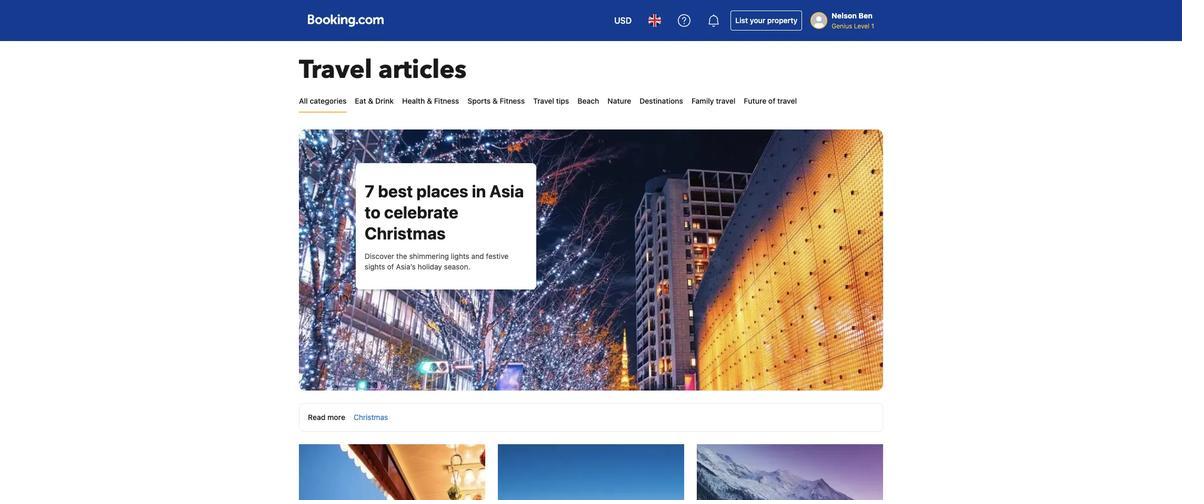Task type: locate. For each thing, give the bounding box(es) containing it.
health
[[402, 97, 425, 105]]

1 travel from the left
[[716, 97, 736, 105]]

2 fitness from the left
[[500, 97, 525, 105]]

& right the "eat"
[[368, 97, 374, 105]]

eat
[[355, 97, 366, 105]]

shimmering
[[409, 252, 449, 261]]

places
[[417, 181, 469, 201]]

read
[[308, 413, 326, 422]]

0 horizontal spatial fitness
[[434, 97, 459, 105]]

of left asia's
[[387, 263, 394, 271]]

beach
[[578, 97, 599, 105]]

travel
[[299, 53, 372, 87], [533, 97, 554, 105]]

&
[[368, 97, 374, 105], [427, 97, 432, 105], [493, 97, 498, 105]]

0 horizontal spatial &
[[368, 97, 374, 105]]

all
[[299, 97, 308, 105]]

christmas link
[[354, 413, 388, 422]]

drink
[[375, 97, 394, 105]]

& right sports
[[493, 97, 498, 105]]

1 & from the left
[[368, 97, 374, 105]]

0 horizontal spatial travel
[[299, 53, 372, 87]]

of
[[769, 97, 776, 105], [387, 263, 394, 271]]

1 horizontal spatial of
[[769, 97, 776, 105]]

7 best places in asia to celebrate christmas
[[365, 181, 524, 243]]

fitness
[[434, 97, 459, 105], [500, 97, 525, 105]]

travel right family
[[716, 97, 736, 105]]

fitness right sports
[[500, 97, 525, 105]]

sports
[[468, 97, 491, 105]]

future of travel
[[744, 97, 797, 105]]

fitness left sports
[[434, 97, 459, 105]]

travel right future at right top
[[778, 97, 797, 105]]

nelson
[[832, 11, 857, 20]]

2 horizontal spatial &
[[493, 97, 498, 105]]

all categories link
[[299, 91, 347, 112]]

0 horizontal spatial travel
[[716, 97, 736, 105]]

7 best places in asia to celebrate christmas link
[[365, 181, 524, 243]]

future
[[744, 97, 767, 105]]

travel left tips
[[533, 97, 554, 105]]

nelson ben genius level 1
[[832, 11, 875, 29]]

celebrate
[[384, 202, 459, 222]]

1 horizontal spatial &
[[427, 97, 432, 105]]

travel
[[716, 97, 736, 105], [778, 97, 797, 105]]

the
[[396, 252, 407, 261]]

level
[[854, 22, 870, 29]]

of right future at right top
[[769, 97, 776, 105]]

1 horizontal spatial travel
[[778, 97, 797, 105]]

travel tips
[[533, 97, 569, 105]]

best
[[378, 181, 413, 201]]

0 vertical spatial travel
[[299, 53, 372, 87]]

1 horizontal spatial travel
[[533, 97, 554, 105]]

family travel
[[692, 97, 736, 105]]

1 fitness from the left
[[434, 97, 459, 105]]

1 vertical spatial of
[[387, 263, 394, 271]]

destinations
[[640, 97, 684, 105]]

future of travel link
[[744, 91, 797, 112]]

& for eat
[[368, 97, 374, 105]]

travel tips link
[[533, 91, 569, 112]]

nature
[[608, 97, 632, 105]]

festive
[[486, 252, 509, 261]]

sports & fitness link
[[468, 91, 525, 112]]

season.
[[444, 263, 470, 271]]

1 horizontal spatial fitness
[[500, 97, 525, 105]]

discover the shimmering lights and festive sights of asia's holiday season.
[[365, 252, 509, 271]]

& right health
[[427, 97, 432, 105]]

health & fitness
[[402, 97, 459, 105]]

travel up categories
[[299, 53, 372, 87]]

2 & from the left
[[427, 97, 432, 105]]

usd
[[615, 16, 632, 26]]

travel for travel tips
[[533, 97, 554, 105]]

7
[[365, 181, 375, 201]]

list
[[736, 16, 748, 25]]

1 vertical spatial travel
[[533, 97, 554, 105]]

0 horizontal spatial of
[[387, 263, 394, 271]]

0 vertical spatial of
[[769, 97, 776, 105]]

3 & from the left
[[493, 97, 498, 105]]

categories
[[310, 97, 347, 105]]

articles
[[379, 53, 467, 87]]

family travel link
[[692, 91, 736, 112]]

all categories
[[299, 97, 347, 105]]



Task type: describe. For each thing, give the bounding box(es) containing it.
in
[[472, 181, 486, 201]]

2 travel from the left
[[778, 97, 797, 105]]

fitness for sports & fitness
[[500, 97, 525, 105]]

nature link
[[608, 91, 632, 112]]

asia's
[[396, 263, 416, 271]]

list your property
[[736, 16, 798, 25]]

& for sports
[[493, 97, 498, 105]]

holiday
[[418, 263, 442, 271]]

tips
[[556, 97, 569, 105]]

to
[[365, 202, 381, 222]]

more
[[328, 413, 345, 422]]

booking.com online hotel reservations image
[[308, 14, 384, 27]]

sports & fitness
[[468, 97, 525, 105]]

of inside discover the shimmering lights and festive sights of asia's holiday season.
[[387, 263, 394, 271]]

your
[[750, 16, 766, 25]]

ben
[[859, 11, 873, 20]]

property
[[768, 16, 798, 25]]

read more
[[308, 413, 345, 422]]

discover
[[365, 252, 394, 261]]

eat & drink link
[[355, 91, 394, 112]]

lights
[[451, 252, 470, 261]]

eat & drink
[[355, 97, 394, 105]]

christmas
[[354, 413, 388, 422]]

& for health
[[427, 97, 432, 105]]

usd button
[[608, 8, 638, 33]]

travel for travel articles
[[299, 53, 372, 87]]

family
[[692, 97, 714, 105]]

asia
[[490, 181, 524, 201]]

fitness for health & fitness
[[434, 97, 459, 105]]

travel inside 'link'
[[716, 97, 736, 105]]

travel articles
[[299, 53, 467, 87]]

1
[[872, 22, 875, 29]]

health & fitness link
[[402, 91, 459, 112]]

and
[[472, 252, 484, 261]]

destinations link
[[640, 91, 684, 112]]

sights
[[365, 263, 385, 271]]

beach link
[[578, 91, 599, 112]]

list your property link
[[731, 11, 803, 31]]

christmas
[[365, 223, 446, 243]]

genius
[[832, 22, 853, 29]]



Task type: vqa. For each thing, say whether or not it's contained in the screenshot.
Official
no



